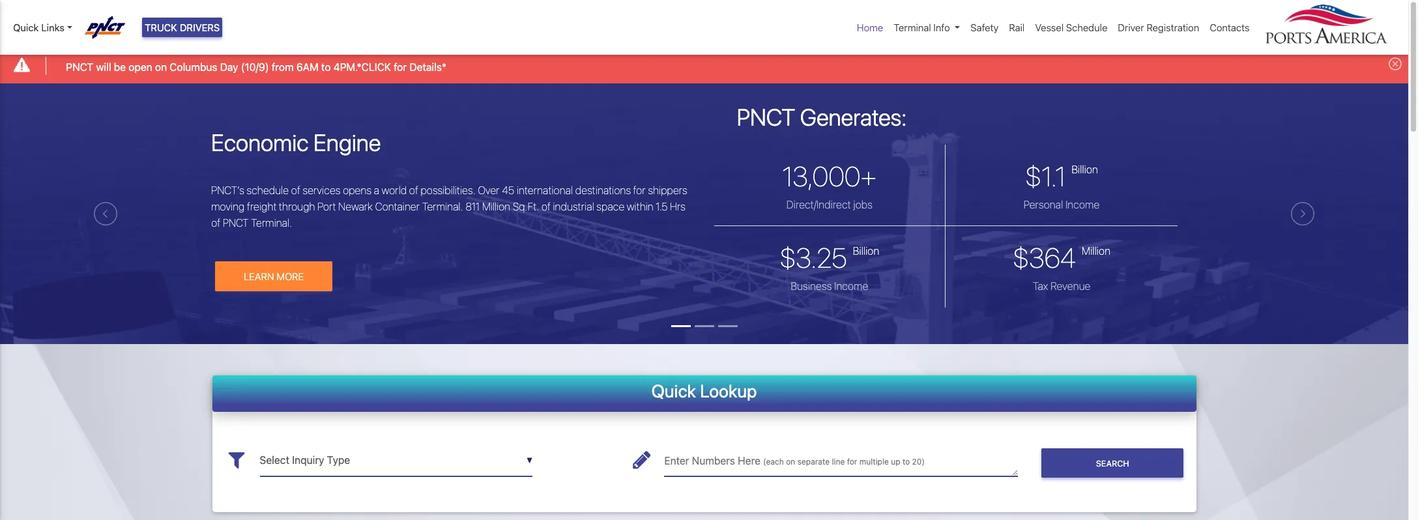 Task type: describe. For each thing, give the bounding box(es) containing it.
open
[[129, 61, 152, 73]]

1.5
[[656, 201, 668, 212]]

schedule
[[1066, 21, 1107, 33]]

quick for quick links
[[13, 21, 39, 33]]

through
[[279, 201, 315, 212]]

container
[[375, 201, 420, 212]]

info
[[934, 21, 950, 33]]

search
[[1096, 459, 1129, 468]]

on for separate
[[786, 457, 795, 467]]

freight
[[247, 201, 277, 212]]

moving
[[211, 201, 245, 212]]

terminal info link
[[888, 15, 965, 40]]

generates:
[[800, 103, 907, 131]]

income for $1.1
[[1066, 199, 1100, 210]]

home
[[857, 21, 883, 33]]

truck
[[145, 21, 177, 33]]

lookup
[[700, 380, 757, 401]]

line
[[832, 457, 845, 467]]

811
[[465, 201, 480, 212]]

services
[[303, 184, 340, 196]]

on for columbus
[[155, 61, 167, 73]]

safety
[[971, 21, 999, 33]]

possibilities.
[[421, 184, 476, 196]]

$364 million
[[1013, 241, 1111, 273]]

here
[[738, 455, 760, 467]]

income for $3.25
[[834, 280, 868, 292]]

economic
[[211, 128, 309, 156]]

business
[[791, 280, 832, 292]]

of right world on the left top of the page
[[409, 184, 418, 196]]

pnct for pnct will be open on columbus day (10/9) from 6am to 4pm.*click for details*
[[66, 61, 93, 73]]

vessel
[[1035, 21, 1064, 33]]

to for 20)
[[903, 457, 910, 467]]

1 vertical spatial terminal.
[[251, 217, 292, 229]]

enter numbers here (each on separate line for multiple up to 20)
[[664, 455, 925, 467]]

learn more
[[244, 270, 304, 282]]

20)
[[912, 457, 925, 467]]

learn
[[244, 270, 274, 282]]

search button
[[1041, 449, 1184, 478]]

within
[[627, 201, 653, 212]]

(each
[[763, 457, 784, 467]]

for inside alert
[[394, 61, 407, 73]]

(10/9)
[[241, 61, 269, 73]]

vessel schedule
[[1035, 21, 1107, 33]]

for inside enter numbers here (each on separate line for multiple up to 20)
[[847, 457, 857, 467]]

space
[[596, 201, 624, 212]]

1 horizontal spatial terminal.
[[422, 201, 463, 212]]

pnct will be open on columbus day (10/9) from 6am to 4pm.*click for details* alert
[[0, 48, 1408, 83]]

quick lookup
[[651, 380, 757, 401]]

learn more button
[[215, 261, 332, 292]]

columbus
[[170, 61, 217, 73]]

6am
[[296, 61, 319, 73]]

$364
[[1013, 241, 1076, 273]]

personal
[[1024, 199, 1063, 210]]

pnct will be open on columbus day (10/9) from 6am to 4pm.*click for details* link
[[66, 59, 447, 75]]

engine
[[314, 128, 381, 156]]

truck drivers link
[[142, 18, 222, 37]]

$3.25
[[780, 241, 847, 273]]

pnct's schedule of services opens a world of possibilities.                                 over 45 international destinations for shippers moving freight through port newark container terminal.                                 811 million sq.ft. of industrial space within 1.5 hrs of pnct terminal.
[[211, 184, 687, 229]]

more
[[277, 270, 304, 282]]

45
[[502, 184, 514, 196]]

pnct will be open on columbus day (10/9) from 6am to 4pm.*click for details*
[[66, 61, 447, 73]]

$3.25 billion
[[780, 241, 879, 273]]

numbers
[[692, 455, 735, 467]]

enter
[[664, 455, 689, 467]]

driver registration link
[[1113, 15, 1205, 40]]

$1.1 billion
[[1025, 159, 1098, 192]]

truck drivers
[[145, 21, 220, 33]]

billion for $3.25
[[853, 245, 879, 257]]

quick links link
[[13, 20, 72, 35]]

contacts
[[1210, 21, 1250, 33]]



Task type: locate. For each thing, give the bounding box(es) containing it.
0 horizontal spatial income
[[834, 280, 868, 292]]

1 horizontal spatial billion
[[1072, 163, 1098, 175]]

for inside pnct's schedule of services opens a world of possibilities.                                 over 45 international destinations for shippers moving freight through port newark container terminal.                                 811 million sq.ft. of industrial space within 1.5 hrs of pnct terminal.
[[633, 184, 646, 196]]

1 horizontal spatial on
[[786, 457, 795, 467]]

links
[[41, 21, 64, 33]]

0 horizontal spatial terminal.
[[251, 217, 292, 229]]

1 horizontal spatial to
[[903, 457, 910, 467]]

1 horizontal spatial quick
[[651, 380, 696, 401]]

on inside enter numbers here (each on separate line for multiple up to 20)
[[786, 457, 795, 467]]

2 horizontal spatial pnct
[[737, 103, 795, 131]]

of down international
[[541, 201, 551, 212]]

million down the over
[[482, 201, 510, 212]]

port
[[317, 201, 336, 212]]

driver
[[1118, 21, 1144, 33]]

0 horizontal spatial quick
[[13, 21, 39, 33]]

2 vertical spatial for
[[847, 457, 857, 467]]

1 horizontal spatial income
[[1066, 199, 1100, 210]]

quick left lookup
[[651, 380, 696, 401]]

million inside the $364 million
[[1082, 245, 1111, 257]]

income
[[1066, 199, 1100, 210], [834, 280, 868, 292]]

pnct for pnct generates:
[[737, 103, 795, 131]]

terminal. down possibilities.
[[422, 201, 463, 212]]

for
[[394, 61, 407, 73], [633, 184, 646, 196], [847, 457, 857, 467]]

of
[[291, 184, 300, 196], [409, 184, 418, 196], [541, 201, 551, 212], [211, 217, 220, 229]]

0 vertical spatial income
[[1066, 199, 1100, 210]]

details*
[[409, 61, 447, 73]]

of down moving
[[211, 217, 220, 229]]

tax revenue
[[1033, 280, 1091, 292]]

to for 4pm.*click
[[321, 61, 331, 73]]

billion inside $3.25 billion
[[853, 245, 879, 257]]

for left details* on the left top of the page
[[394, 61, 407, 73]]

industrial
[[553, 201, 594, 212]]

quick links
[[13, 21, 64, 33]]

13,000+ direct/indirect jobs
[[782, 159, 877, 210]]

terminal info
[[894, 21, 950, 33]]

income down '$1.1 billion'
[[1066, 199, 1100, 210]]

multiple
[[859, 457, 889, 467]]

pnct inside pnct's schedule of services opens a world of possibilities.                                 over 45 international destinations for shippers moving freight through port newark container terminal.                                 811 million sq.ft. of industrial space within 1.5 hrs of pnct terminal.
[[223, 217, 249, 229]]

million inside pnct's schedule of services opens a world of possibilities.                                 over 45 international destinations for shippers moving freight through port newark container terminal.                                 811 million sq.ft. of industrial space within 1.5 hrs of pnct terminal.
[[482, 201, 510, 212]]

billion down jobs
[[853, 245, 879, 257]]

0 vertical spatial quick
[[13, 21, 39, 33]]

from
[[272, 61, 294, 73]]

13,000+
[[782, 159, 877, 192]]

tax
[[1033, 280, 1048, 292]]

on right open
[[155, 61, 167, 73]]

vessel schedule link
[[1030, 15, 1113, 40]]

terminal. down freight
[[251, 217, 292, 229]]

to inside enter numbers here (each on separate line for multiple up to 20)
[[903, 457, 910, 467]]

0 vertical spatial to
[[321, 61, 331, 73]]

hrs
[[670, 201, 685, 212]]

1 vertical spatial to
[[903, 457, 910, 467]]

quick for quick lookup
[[651, 380, 696, 401]]

pnct's
[[211, 184, 244, 196]]

1 vertical spatial million
[[1082, 245, 1111, 257]]

for right line
[[847, 457, 857, 467]]

pnct generates:
[[737, 103, 907, 131]]

1 horizontal spatial for
[[633, 184, 646, 196]]

registration
[[1147, 21, 1199, 33]]

sq.ft.
[[513, 201, 539, 212]]

billion for $1.1
[[1072, 163, 1098, 175]]

over
[[478, 184, 500, 196]]

destinations
[[575, 184, 631, 196]]

1 vertical spatial income
[[834, 280, 868, 292]]

welcome to port newmark container terminal image
[[0, 83, 1408, 417]]

of up the through
[[291, 184, 300, 196]]

to right 6am
[[321, 61, 331, 73]]

drivers
[[180, 21, 220, 33]]

newark
[[338, 201, 373, 212]]

▼
[[527, 456, 533, 465]]

quick
[[13, 21, 39, 33], [651, 380, 696, 401]]

1 vertical spatial on
[[786, 457, 795, 467]]

be
[[114, 61, 126, 73]]

0 vertical spatial billion
[[1072, 163, 1098, 175]]

0 horizontal spatial for
[[394, 61, 407, 73]]

on inside alert
[[155, 61, 167, 73]]

0 vertical spatial million
[[482, 201, 510, 212]]

0 horizontal spatial pnct
[[66, 61, 93, 73]]

2 vertical spatial pnct
[[223, 217, 249, 229]]

rail
[[1009, 21, 1025, 33]]

terminal.
[[422, 201, 463, 212], [251, 217, 292, 229]]

revenue
[[1051, 280, 1091, 292]]

to inside alert
[[321, 61, 331, 73]]

business income
[[791, 280, 868, 292]]

day
[[220, 61, 238, 73]]

None text field
[[260, 445, 533, 477], [664, 445, 1018, 477], [260, 445, 533, 477], [664, 445, 1018, 477]]

0 horizontal spatial million
[[482, 201, 510, 212]]

0 horizontal spatial to
[[321, 61, 331, 73]]

1 vertical spatial for
[[633, 184, 646, 196]]

close image
[[1389, 58, 1402, 71]]

rail link
[[1004, 15, 1030, 40]]

pnct inside alert
[[66, 61, 93, 73]]

1 vertical spatial billion
[[853, 245, 879, 257]]

billion inside '$1.1 billion'
[[1072, 163, 1098, 175]]

personal income
[[1024, 199, 1100, 210]]

billion
[[1072, 163, 1098, 175], [853, 245, 879, 257]]

0 vertical spatial on
[[155, 61, 167, 73]]

terminal
[[894, 21, 931, 33]]

schedule
[[247, 184, 289, 196]]

0 vertical spatial terminal.
[[422, 201, 463, 212]]

a
[[374, 184, 379, 196]]

million up revenue
[[1082, 245, 1111, 257]]

jobs
[[853, 199, 873, 210]]

on
[[155, 61, 167, 73], [786, 457, 795, 467]]

pnct
[[66, 61, 93, 73], [737, 103, 795, 131], [223, 217, 249, 229]]

up
[[891, 457, 900, 467]]

1 horizontal spatial pnct
[[223, 217, 249, 229]]

1 vertical spatial quick
[[651, 380, 696, 401]]

income down $3.25 billion
[[834, 280, 868, 292]]

opens
[[343, 184, 372, 196]]

contacts link
[[1205, 15, 1255, 40]]

2 horizontal spatial for
[[847, 457, 857, 467]]

0 vertical spatial pnct
[[66, 61, 93, 73]]

international
[[517, 184, 573, 196]]

direct/indirect
[[786, 199, 851, 210]]

shippers
[[648, 184, 687, 196]]

1 horizontal spatial million
[[1082, 245, 1111, 257]]

0 vertical spatial for
[[394, 61, 407, 73]]

million
[[482, 201, 510, 212], [1082, 245, 1111, 257]]

billion right $1.1
[[1072, 163, 1098, 175]]

world
[[382, 184, 407, 196]]

driver registration
[[1118, 21, 1199, 33]]

on right (each at the bottom right of page
[[786, 457, 795, 467]]

1 vertical spatial pnct
[[737, 103, 795, 131]]

economic engine
[[211, 128, 381, 156]]

0 horizontal spatial on
[[155, 61, 167, 73]]

4pm.*click
[[333, 61, 391, 73]]

0 horizontal spatial billion
[[853, 245, 879, 257]]

to right up
[[903, 457, 910, 467]]

for up within
[[633, 184, 646, 196]]

quick left links
[[13, 21, 39, 33]]

separate
[[797, 457, 830, 467]]

will
[[96, 61, 111, 73]]

$1.1
[[1025, 159, 1066, 192]]



Task type: vqa. For each thing, say whether or not it's contained in the screenshot.


